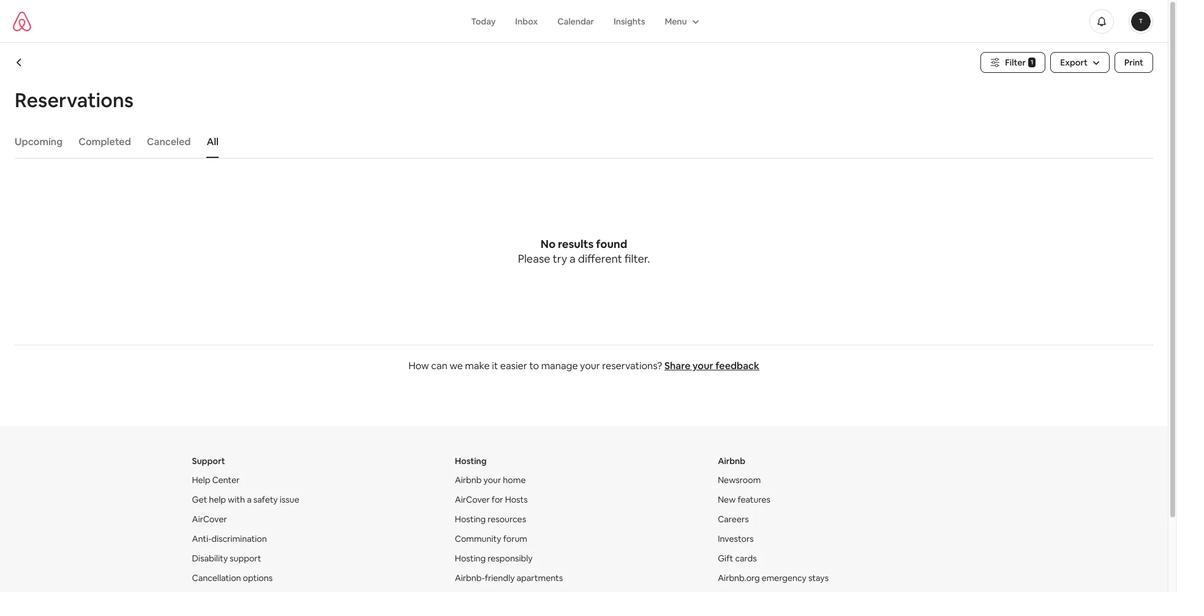Task type: vqa. For each thing, say whether or not it's contained in the screenshot.


Task type: locate. For each thing, give the bounding box(es) containing it.
hosting responsibly link
[[455, 553, 533, 565]]

aircover up anti-
[[192, 514, 227, 525]]

we
[[450, 360, 463, 373]]

airbnb-
[[455, 573, 485, 584]]

different
[[578, 252, 623, 266]]

1 hosting from the top
[[455, 456, 487, 467]]

filter.
[[625, 252, 650, 266]]

share your feedback button
[[665, 360, 760, 373]]

upcoming
[[15, 135, 63, 148]]

help center
[[192, 475, 240, 486]]

get help with a safety issue link
[[192, 495, 300, 506]]

a right try
[[570, 252, 576, 266]]

stays
[[809, 573, 829, 584]]

airbnb up aircover for hosts
[[455, 475, 482, 486]]

0 vertical spatial aircover
[[455, 495, 490, 506]]

1 vertical spatial a
[[247, 495, 252, 506]]

1 vertical spatial hosting
[[455, 514, 486, 525]]

community
[[455, 534, 502, 545]]

inbox
[[516, 16, 538, 27]]

aircover for aircover link
[[192, 514, 227, 525]]

cancellation
[[192, 573, 241, 584]]

no
[[541, 237, 556, 251]]

how
[[409, 360, 429, 373]]

your right manage
[[580, 360, 601, 373]]

newsroom
[[718, 475, 761, 486]]

discrimination
[[212, 534, 267, 545]]

options
[[243, 573, 273, 584]]

airbnb-friendly apartments
[[455, 573, 563, 584]]

hosting up community
[[455, 514, 486, 525]]

aircover link
[[192, 514, 227, 525]]

easier
[[501, 360, 527, 373]]

2 hosting from the top
[[455, 514, 486, 525]]

new features link
[[718, 495, 771, 506]]

a right with
[[247, 495, 252, 506]]

a
[[570, 252, 576, 266], [247, 495, 252, 506]]

tab list
[[9, 126, 1154, 158]]

issue
[[280, 495, 300, 506]]

apartments
[[517, 573, 563, 584]]

hosts
[[505, 495, 528, 506]]

it
[[492, 360, 498, 373]]

new
[[718, 495, 736, 506]]

airbnb.org emergency stays
[[718, 573, 829, 584]]

anti-
[[192, 534, 212, 545]]

export button
[[1051, 52, 1111, 73]]

how can we make it easier to manage your reservations? share your feedback
[[409, 360, 760, 373]]

filter 1
[[1006, 57, 1034, 68]]

hosting
[[455, 456, 487, 467], [455, 514, 486, 525], [455, 553, 486, 565]]

hosting resources link
[[455, 514, 527, 525]]

gift cards link
[[718, 553, 757, 565]]

airbnb your home
[[455, 475, 526, 486]]

for
[[492, 495, 504, 506]]

investors
[[718, 534, 754, 545]]

please
[[518, 252, 551, 266]]

0 vertical spatial hosting
[[455, 456, 487, 467]]

3 hosting from the top
[[455, 553, 486, 565]]

safety
[[254, 495, 278, 506]]

hosting for hosting
[[455, 456, 487, 467]]

your up aircover for hosts
[[484, 475, 502, 486]]

canceled
[[147, 135, 191, 148]]

aircover left for
[[455, 495, 490, 506]]

careers
[[718, 514, 749, 525]]

help center link
[[192, 475, 240, 486]]

hosting up airbnb-
[[455, 553, 486, 565]]

1 horizontal spatial airbnb
[[718, 456, 746, 467]]

anti-discrimination link
[[192, 534, 267, 545]]

airbnb up the newsroom link
[[718, 456, 746, 467]]

your right share
[[693, 360, 714, 373]]

0 vertical spatial airbnb
[[718, 456, 746, 467]]

aircover for aircover for hosts
[[455, 495, 490, 506]]

no results found please try a different filter.
[[518, 237, 650, 266]]

print button
[[1115, 52, 1154, 73]]

0 horizontal spatial airbnb
[[455, 475, 482, 486]]

hosting up airbnb your home link
[[455, 456, 487, 467]]

1 vertical spatial aircover
[[192, 514, 227, 525]]

1 horizontal spatial aircover
[[455, 495, 490, 506]]

help
[[209, 495, 226, 506]]

center
[[212, 475, 240, 486]]

support
[[230, 553, 261, 565]]

a inside no results found please try a different filter.
[[570, 252, 576, 266]]

with
[[228, 495, 245, 506]]

disability support link
[[192, 553, 261, 565]]

0 horizontal spatial a
[[247, 495, 252, 506]]

0 horizontal spatial aircover
[[192, 514, 227, 525]]

1 horizontal spatial a
[[570, 252, 576, 266]]

0 vertical spatial a
[[570, 252, 576, 266]]

hosting responsibly
[[455, 553, 533, 565]]

insights
[[614, 16, 646, 27]]

manage
[[542, 360, 578, 373]]

tab list containing upcoming
[[9, 126, 1154, 158]]

airbnb
[[718, 456, 746, 467], [455, 475, 482, 486]]

hosting for hosting resources
[[455, 514, 486, 525]]

disability support
[[192, 553, 261, 565]]

1 vertical spatial airbnb
[[455, 475, 482, 486]]

results
[[558, 237, 594, 251]]

2 vertical spatial hosting
[[455, 553, 486, 565]]

filter
[[1006, 57, 1027, 68]]



Task type: describe. For each thing, give the bounding box(es) containing it.
hosting for hosting responsibly
[[455, 553, 486, 565]]

airbnb your home link
[[455, 475, 526, 486]]

help
[[192, 475, 210, 486]]

home
[[503, 475, 526, 486]]

print
[[1125, 57, 1144, 68]]

resources
[[488, 514, 527, 525]]

all button
[[201, 130, 225, 154]]

cancellation options
[[192, 573, 273, 584]]

can
[[432, 360, 448, 373]]

new features
[[718, 495, 771, 506]]

features
[[738, 495, 771, 506]]

forum
[[504, 534, 528, 545]]

completed button
[[72, 130, 137, 154]]

2 horizontal spatial your
[[693, 360, 714, 373]]

newsroom link
[[718, 475, 761, 486]]

make
[[465, 360, 490, 373]]

friendly
[[485, 573, 515, 584]]

feedback
[[716, 360, 760, 373]]

menu
[[665, 16, 688, 27]]

canceled button
[[141, 130, 197, 154]]

export
[[1061, 57, 1088, 68]]

airbnb for airbnb
[[718, 456, 746, 467]]

community forum link
[[455, 534, 528, 545]]

insights link
[[604, 9, 655, 33]]

gift cards
[[718, 553, 757, 565]]

reservations?
[[603, 360, 663, 373]]

get
[[192, 495, 207, 506]]

investors link
[[718, 534, 754, 545]]

airbnb.org
[[718, 573, 760, 584]]

all
[[207, 135, 219, 148]]

responsibly
[[488, 553, 533, 565]]

go back image
[[15, 58, 25, 67]]

completed
[[79, 135, 131, 148]]

1
[[1031, 58, 1034, 66]]

inbox link
[[506, 9, 548, 33]]

airbnb-friendly apartments link
[[455, 573, 563, 584]]

1 horizontal spatial your
[[580, 360, 601, 373]]

community forum
[[455, 534, 528, 545]]

today
[[471, 16, 496, 27]]

anti-discrimination
[[192, 534, 267, 545]]

emergency
[[762, 573, 807, 584]]

cancellation options link
[[192, 573, 273, 584]]

upcoming button
[[9, 130, 69, 154]]

hosting resources
[[455, 514, 527, 525]]

found
[[596, 237, 628, 251]]

0 horizontal spatial your
[[484, 475, 502, 486]]

disability
[[192, 553, 228, 565]]

try
[[553, 252, 568, 266]]

support
[[192, 456, 225, 467]]

calendar link
[[548, 9, 604, 33]]

airbnb.org emergency stays link
[[718, 573, 829, 584]]

aircover for hosts
[[455, 495, 528, 506]]

menu button
[[655, 9, 707, 33]]

today link
[[462, 9, 506, 33]]

calendar
[[558, 16, 594, 27]]

main navigation menu image
[[1132, 11, 1152, 31]]

gift
[[718, 553, 734, 565]]

share
[[665, 360, 691, 373]]

careers link
[[718, 514, 749, 525]]

reservations
[[15, 88, 134, 113]]

airbnb for airbnb your home
[[455, 475, 482, 486]]

get help with a safety issue
[[192, 495, 300, 506]]



